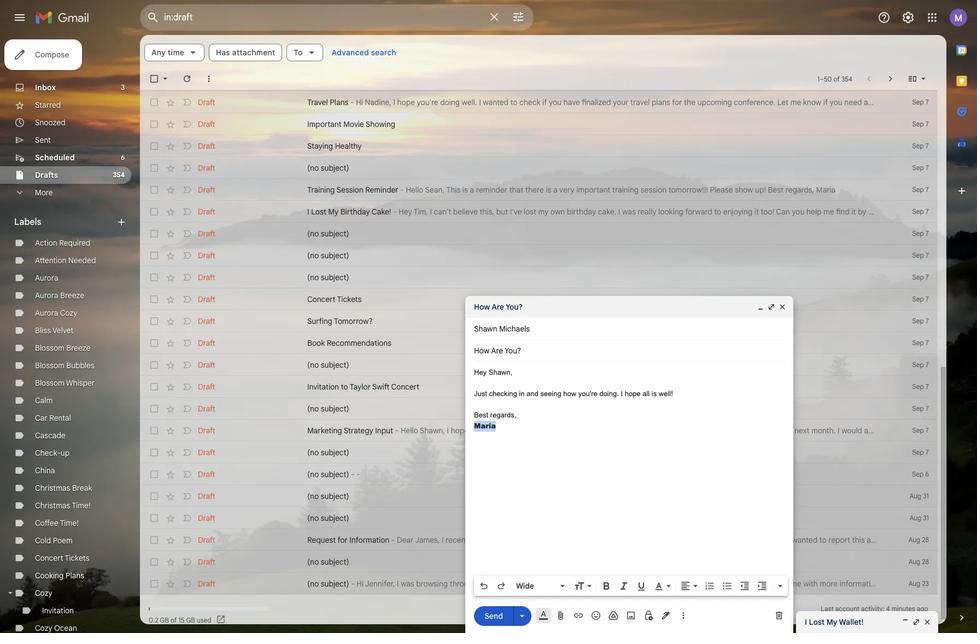Task type: locate. For each thing, give the bounding box(es) containing it.
how
[[564, 390, 577, 398]]

is
[[463, 185, 468, 195], [546, 185, 552, 195], [652, 390, 657, 398]]

1 horizontal spatial my
[[691, 579, 701, 589]]

invitation left the taylor
[[308, 382, 339, 392]]

tickets up tomorrow?
[[337, 294, 362, 304]]

0 vertical spatial concert tickets link
[[308, 294, 878, 305]]

formatting options toolbar
[[474, 576, 789, 596]]

new
[[749, 426, 764, 436]]

28 up "23"
[[923, 558, 930, 566]]

Message Body text field
[[474, 367, 785, 573]]

main menu image
[[13, 11, 26, 24]]

you're
[[417, 97, 439, 107], [579, 390, 598, 398]]

28 left "at"
[[923, 536, 930, 544]]

2 (no subject) link from the top
[[308, 228, 878, 239]]

used
[[197, 616, 212, 624]]

footer
[[140, 604, 938, 625]]

2 horizontal spatial is
[[652, 390, 657, 398]]

by
[[859, 207, 867, 217]]

· right privacy
[[536, 605, 537, 613]]

lost
[[524, 207, 537, 217]]

1 (no subject) from the top
[[308, 163, 349, 173]]

me right let
[[791, 97, 802, 107]]

0 vertical spatial aug 28
[[909, 536, 930, 544]]

the left pro
[[904, 579, 916, 589]]

through
[[450, 579, 478, 589]]

time! for christmas time!
[[72, 501, 91, 511]]

1 horizontal spatial lost
[[810, 617, 825, 627]]

time! for coffee time!
[[60, 518, 79, 528]]

7 for 13th row
[[926, 339, 930, 347]]

(no subject) for 10th not important switch from the bottom of the page (no subject) link
[[308, 273, 349, 282]]

support image
[[878, 11, 891, 24]]

4 draft from the top
[[198, 163, 215, 173]]

0 vertical spatial invitation
[[308, 382, 339, 392]]

None checkbox
[[149, 97, 160, 108], [149, 141, 160, 152], [149, 491, 160, 502], [149, 556, 160, 567], [149, 97, 160, 108], [149, 141, 160, 152], [149, 491, 160, 502], [149, 556, 160, 567]]

1 vertical spatial maria
[[474, 421, 496, 430]]

plans right cooking
[[66, 571, 84, 581]]

bring
[[883, 535, 901, 545]]

sep 7 for 6th not important switch from the bottom of the page
[[913, 361, 930, 369]]

settings image
[[902, 11, 915, 24]]

marketing strategy input - hello shawn, i hope this email finds you well. i wanted to inform you that we are planning to launch a new product next month. i would appreciate it if you coul
[[308, 426, 946, 436]]

13 not important switch from the top
[[182, 425, 193, 436]]

conference.
[[734, 97, 776, 107]]

it right bring
[[903, 535, 907, 545]]

older image
[[886, 73, 897, 84]]

blossom
[[35, 343, 64, 353], [35, 361, 64, 370], [35, 378, 64, 388]]

christmas time!
[[35, 501, 91, 511]]

1 vertical spatial shawn,
[[420, 426, 445, 436]]

minimize image
[[757, 303, 766, 311], [902, 618, 911, 627]]

11 7 from the top
[[926, 317, 930, 325]]

8 (no subject) link from the top
[[308, 491, 878, 502]]

breeze up aurora cozy link
[[60, 291, 84, 300]]

can
[[777, 207, 791, 217], [733, 579, 747, 589]]

invitation for invitation link
[[42, 606, 74, 616]]

20 draft from the top
[[198, 513, 215, 523]]

None checkbox
[[149, 73, 160, 84], [149, 119, 160, 130], [149, 513, 160, 524], [149, 535, 160, 546], [149, 578, 160, 589], [149, 73, 160, 84], [149, 119, 160, 130], [149, 513, 160, 524], [149, 535, 160, 546], [149, 578, 160, 589]]

1 horizontal spatial can
[[777, 207, 791, 217]]

of for 50
[[834, 75, 840, 83]]

and left bring
[[867, 535, 881, 545]]

2 vertical spatial that
[[649, 579, 663, 589]]

tickets inside 'link'
[[337, 294, 362, 304]]

(no subject) for 9th (no subject) link from the top of the page
[[308, 513, 349, 523]]

sep for 15th row from the bottom of the page
[[913, 273, 925, 281]]

13 row from the top
[[140, 332, 938, 354]]

action required
[[35, 238, 90, 248]]

to left 'report'
[[820, 535, 827, 545]]

of right 50
[[834, 75, 840, 83]]

insert files using drive image
[[608, 610, 619, 621]]

this down just
[[471, 426, 484, 436]]

2 sep 7 from the top
[[913, 120, 930, 128]]

11 row from the top
[[140, 288, 938, 310]]

i right cake.
[[619, 207, 621, 217]]

last
[[822, 605, 834, 613]]

17 sep 7 from the top
[[913, 448, 930, 456]]

2 vertical spatial wanted
[[793, 535, 818, 545]]

sep for 15th row
[[913, 382, 925, 391]]

(no subject) for (no subject) link corresponding to fourth not important switch from the bottom of the page
[[308, 404, 349, 414]]

regards, up finds
[[491, 411, 517, 419]]

china
[[35, 466, 55, 476]]

5 (no subject) link from the top
[[308, 360, 878, 370]]

i lost my birthday cake! - hey tim, i can't believe this, but i've lost my own birthday cake. i was really looking forward to enjoying it too! can you help me find it by any chance? best
[[308, 207, 931, 217]]

14 draft from the top
[[198, 382, 215, 392]]

more
[[821, 579, 838, 589]]

13 draft from the top
[[198, 360, 215, 370]]

session
[[641, 185, 667, 195]]

that left there at the top right of the page
[[510, 185, 524, 195]]

aurora down attention
[[35, 273, 58, 283]]

the left upcoming
[[685, 97, 696, 107]]

best right chance?
[[915, 207, 931, 217]]

16 row from the top
[[140, 398, 938, 420]]

10 row from the top
[[140, 266, 938, 288]]

lost inside row
[[311, 207, 327, 217]]

0 vertical spatial close image
[[779, 303, 787, 311]]

for
[[673, 97, 683, 107], [338, 535, 348, 545], [702, 535, 712, 545]]

18 draft from the top
[[198, 469, 215, 479]]

3 aurora from the top
[[35, 308, 58, 318]]

can right interest.
[[733, 579, 747, 589]]

hello right 'input' at the left bottom of the page
[[401, 426, 418, 436]]

0 vertical spatial you're
[[417, 97, 439, 107]]

draft for 15th row
[[198, 382, 215, 392]]

calm link
[[35, 396, 53, 405]]

lost down last
[[810, 617, 825, 627]]

0 vertical spatial of
[[834, 75, 840, 83]]

0 horizontal spatial tickets
[[65, 553, 90, 563]]

you
[[549, 97, 562, 107], [831, 97, 843, 107], [793, 207, 805, 217], [525, 426, 538, 436], [622, 426, 634, 436], [917, 426, 930, 436], [749, 579, 761, 589]]

row
[[140, 69, 938, 91], [140, 91, 938, 113], [140, 113, 938, 135], [140, 135, 938, 157], [140, 157, 938, 179], [140, 179, 938, 201], [140, 201, 938, 223], [140, 223, 938, 245], [140, 245, 938, 266], [140, 266, 938, 288], [140, 288, 938, 310], [140, 310, 938, 332], [140, 332, 938, 354], [140, 354, 938, 376], [140, 376, 938, 398], [140, 398, 938, 420], [140, 420, 946, 442], [140, 442, 938, 463], [140, 463, 938, 485], [140, 485, 938, 507], [140, 507, 938, 529], [140, 529, 942, 551], [140, 551, 938, 573], [140, 573, 938, 595]]

7 for fourth row from the top of the page
[[926, 142, 930, 150]]

1 horizontal spatial maria
[[817, 185, 836, 195]]

gmail image
[[35, 7, 95, 28]]

sep for eighth row from the bottom of the page
[[913, 426, 925, 434]]

shawn, inside message body text box
[[489, 368, 513, 376]]

this
[[447, 185, 461, 195]]

pro
[[918, 579, 930, 589]]

main content
[[140, 0, 947, 625]]

8 draft from the top
[[198, 251, 215, 260]]

is right there at the top right of the page
[[546, 185, 552, 195]]

blossom for blossom bubbles
[[35, 361, 64, 370]]

finds
[[506, 426, 523, 436]]

0 horizontal spatial cozy
[[35, 588, 52, 598]]

sep 7 for third not important switch from the top
[[913, 207, 930, 216]]

(no for 8th (no subject) link
[[308, 491, 319, 501]]

sep 7 for fifth not important switch from the bottom
[[913, 382, 930, 391]]

the left the "redo ‪(⌘y)‬" image
[[480, 579, 491, 589]]

if
[[543, 97, 547, 107], [824, 97, 829, 107], [911, 426, 915, 436]]

1 horizontal spatial of
[[834, 75, 840, 83]]

2 subject) from the top
[[321, 229, 349, 239]]

(no for (no subject) link associated with 6th not important switch from the bottom of the page
[[308, 360, 319, 370]]

14 7 from the top
[[926, 382, 930, 391]]

advanced search button
[[327, 43, 401, 62]]

to right bring
[[909, 535, 916, 545]]

find
[[837, 207, 850, 217]]

sep 7 for 7th not important switch from the top of the page
[[913, 295, 930, 303]]

sep 7 for 3rd not important switch from the bottom
[[913, 426, 930, 434]]

9 subject) from the top
[[321, 491, 349, 501]]

7 for third row from the top
[[926, 120, 930, 128]]

concert tickets link up surfing tomorrow? link
[[308, 294, 878, 305]]

if left coul
[[911, 426, 915, 436]]

0 horizontal spatial regards,
[[491, 411, 517, 419]]

concert up surfing
[[308, 294, 336, 304]]

11 (no from the top
[[308, 557, 319, 567]]

was left browsing
[[401, 579, 415, 589]]

sep for 13th row from the bottom
[[913, 317, 925, 325]]

1 vertical spatial hey
[[474, 368, 487, 376]]

inbox link
[[35, 83, 56, 92]]

session
[[337, 185, 364, 195]]

1 vertical spatial aug 31
[[910, 514, 930, 522]]

cooking
[[35, 571, 64, 581]]

concert tickets down poem
[[35, 553, 90, 563]]

that right the underline ‪(⌘u)‬ image
[[649, 579, 663, 589]]

10 7 from the top
[[926, 295, 930, 303]]

1 horizontal spatial minimize image
[[902, 618, 911, 627]]

attach files image
[[556, 610, 567, 621]]

time! down break
[[72, 501, 91, 511]]

1 (no subject) link from the top
[[308, 163, 878, 173]]

sep for 11th row from the top
[[913, 295, 925, 303]]

bold ‪(⌘b)‬ image
[[601, 581, 612, 592]]

maria inside best regards, maria
[[474, 421, 496, 430]]

7 for 13th row from the bottom
[[926, 317, 930, 325]]

regards, inside best regards, maria
[[491, 411, 517, 419]]

aug 28 up aug 23
[[909, 558, 930, 566]]

8 (no from the top
[[308, 469, 319, 479]]

3 subject) from the top
[[321, 251, 349, 260]]

6 draft from the top
[[198, 207, 215, 217]]

wanted left check
[[483, 97, 509, 107]]

be
[[613, 535, 622, 545]]

hey shawn,
[[474, 368, 513, 376]]

cozy up the velvet
[[60, 308, 77, 318]]

hey up just
[[474, 368, 487, 376]]

scheduled
[[35, 153, 75, 163]]

8 sep 7 from the top
[[913, 251, 930, 259]]

maria up help
[[817, 185, 836, 195]]

1 vertical spatial aug 28
[[909, 558, 930, 566]]

invitation
[[308, 382, 339, 392], [42, 606, 74, 616]]

11 subject) from the top
[[321, 557, 349, 567]]

1 vertical spatial christmas
[[35, 501, 70, 511]]

1 vertical spatial best
[[915, 207, 931, 217]]

(no subject) link for 5th not important switch from the top of the page
[[308, 250, 878, 261]]

· right terms link
[[509, 605, 510, 613]]

blossom down the bliss velvet link
[[35, 343, 64, 353]]

too!
[[761, 207, 775, 217]]

tab list
[[947, 35, 978, 594]]

4 (no from the top
[[308, 273, 319, 282]]

poem
[[53, 536, 73, 546]]

1 horizontal spatial close image
[[924, 618, 932, 627]]

i right james,
[[442, 535, 444, 545]]

15 7 from the top
[[926, 404, 930, 413]]

and right in at the right of page
[[527, 390, 539, 398]]

1 aug 28 from the top
[[909, 536, 930, 544]]

invitation inside labels navigation
[[42, 606, 74, 616]]

1 horizontal spatial shawn,
[[489, 368, 513, 376]]

if right "know"
[[824, 97, 829, 107]]

1 vertical spatial breeze
[[66, 343, 91, 353]]

0 vertical spatial time!
[[72, 501, 91, 511]]

close image for how are you?
[[779, 303, 787, 311]]

tickets down poem
[[65, 553, 90, 563]]

16 draft from the top
[[198, 426, 215, 436]]

coffee time! link
[[35, 518, 79, 528]]

0.2
[[149, 616, 158, 624]]

claiming
[[573, 535, 602, 545]]

19 row from the top
[[140, 463, 938, 485]]

1 vertical spatial my
[[714, 535, 724, 545]]

3 blossom from the top
[[35, 378, 64, 388]]

9 (no subject) link from the top
[[308, 513, 878, 524]]

11 sep 7 from the top
[[913, 317, 930, 325]]

plans inside labels navigation
[[66, 571, 84, 581]]

maria left finds
[[474, 421, 496, 430]]

draft for 15th row from the bottom of the page
[[198, 273, 215, 282]]

10 subject) from the top
[[321, 513, 349, 523]]

more
[[35, 188, 53, 198]]

shawn
[[474, 324, 498, 334]]

1 horizontal spatial the
[[685, 97, 696, 107]]

sep 7 for 15th not important switch from the bottom of the page
[[913, 164, 930, 172]]

3
[[121, 83, 125, 91]]

cooking plans link
[[35, 571, 84, 581]]

my left birthday
[[328, 207, 339, 217]]

(no subject) - hi jennifer, i was browsing through the amazon website and came across a product that caught my interest. can you provide me with more information about the pro
[[308, 579, 930, 589]]

you left help
[[793, 207, 805, 217]]

blossom whisper link
[[35, 378, 95, 388]]

3 7 from the top
[[926, 142, 930, 150]]

blossom for blossom breeze
[[35, 343, 64, 353]]

2 vertical spatial concert
[[35, 553, 63, 563]]

sean,
[[425, 185, 445, 195]]

christmas
[[35, 483, 70, 493], [35, 501, 70, 511]]

0 horizontal spatial my
[[328, 207, 339, 217]]

michaels
[[500, 324, 530, 334]]

staying
[[308, 141, 333, 151]]

my inside row
[[328, 207, 339, 217]]

aurora for aurora cozy
[[35, 308, 58, 318]]

1 vertical spatial and
[[867, 535, 881, 545]]

1 horizontal spatial product
[[766, 426, 793, 436]]

1 vertical spatial aurora
[[35, 291, 58, 300]]

showing
[[366, 119, 396, 129]]

invitation link
[[42, 606, 74, 616]]

(no subject) for first (no subject) link from the bottom
[[308, 557, 349, 567]]

4 not important switch from the top
[[182, 228, 193, 239]]

attention
[[35, 256, 66, 265]]

1 vertical spatial wanted
[[561, 426, 586, 436]]

you're inside row
[[417, 97, 439, 107]]

5 (no from the top
[[308, 360, 319, 370]]

concert up cooking
[[35, 553, 63, 563]]

redo ‪(⌘y)‬ image
[[496, 581, 507, 592]]

close image right pop out image
[[924, 618, 932, 627]]

0 vertical spatial hope
[[398, 97, 415, 107]]

me left with
[[791, 579, 802, 589]]

2 (no from the top
[[308, 229, 319, 239]]

numbered list ‪(⌘⇧7)‬ image
[[705, 581, 716, 592]]

0 vertical spatial plans
[[330, 97, 349, 107]]

7 for 20th row from the bottom of the page
[[926, 164, 930, 172]]

13 sep 7 from the top
[[913, 361, 930, 369]]

labels navigation
[[0, 35, 140, 633]]

tickets inside labels navigation
[[65, 553, 90, 563]]

travel
[[631, 97, 650, 107]]

invitation down cozy link
[[42, 606, 74, 616]]

best right "up!"
[[769, 185, 784, 195]]

4 row from the top
[[140, 135, 938, 157]]

7 (no subject) from the top
[[308, 448, 349, 457]]

1 vertical spatial 354
[[113, 171, 125, 179]]

1 horizontal spatial 6
[[926, 470, 930, 478]]

minimize image left pop out icon
[[757, 303, 766, 311]]

hello
[[406, 185, 424, 195], [401, 426, 418, 436]]

and inside message body text box
[[527, 390, 539, 398]]

(no for 5th not important switch from the top of the page (no subject) link
[[308, 251, 319, 260]]

is right 'this'
[[463, 185, 468, 195]]

well!
[[659, 390, 673, 398]]

5 draft from the top
[[198, 185, 215, 195]]

gb right 15
[[186, 616, 195, 624]]

0 vertical spatial 6
[[121, 153, 125, 161]]

draft for 11th row from the top
[[198, 294, 215, 304]]

1 vertical spatial you're
[[579, 390, 598, 398]]

gb right 0.2
[[160, 616, 169, 624]]

breeze
[[60, 291, 84, 300], [66, 343, 91, 353]]

1 vertical spatial cozy
[[35, 588, 52, 598]]

cold poem link
[[35, 536, 73, 546]]

draft for eighth row
[[198, 229, 215, 239]]

not important switch
[[182, 163, 193, 173], [182, 184, 193, 195], [182, 206, 193, 217], [182, 228, 193, 239], [182, 250, 193, 261], [182, 272, 193, 283], [182, 294, 193, 305], [182, 316, 193, 327], [182, 338, 193, 349], [182, 360, 193, 370], [182, 381, 193, 392], [182, 403, 193, 414], [182, 425, 193, 436], [182, 447, 193, 458], [182, 469, 193, 480]]

0 horizontal spatial for
[[338, 535, 348, 545]]

14 sep 7 from the top
[[913, 382, 930, 391]]

is right all
[[652, 390, 657, 398]]

product right new
[[766, 426, 793, 436]]

close image
[[779, 303, 787, 311], [924, 618, 932, 627]]

19 draft from the top
[[198, 491, 215, 501]]

my right the lost
[[539, 207, 549, 217]]

8 (no subject) from the top
[[308, 491, 349, 501]]

tomorrow!!!
[[669, 185, 709, 195]]

sep 7 for fourth not important switch from the bottom of the page
[[913, 404, 930, 413]]

0 vertical spatial your
[[613, 97, 629, 107]]

4 (no subject) link from the top
[[308, 272, 878, 283]]

(no subject) for 15th not important switch from the bottom of the page (no subject) link
[[308, 163, 349, 173]]

0 horizontal spatial concert tickets link
[[35, 553, 90, 563]]

0 vertical spatial 354
[[842, 75, 853, 83]]

11 draft from the top
[[198, 316, 215, 326]]

0 horizontal spatial was
[[401, 579, 415, 589]]

hope
[[398, 97, 415, 107], [625, 390, 641, 398], [451, 426, 469, 436]]

2 vertical spatial blossom
[[35, 378, 64, 388]]

1 vertical spatial plans
[[66, 571, 84, 581]]

13 7 from the top
[[926, 361, 930, 369]]

you're left doing
[[417, 97, 439, 107]]

0 horizontal spatial can
[[733, 579, 747, 589]]

draft for 23th row
[[198, 557, 215, 567]]

0 vertical spatial breeze
[[60, 291, 84, 300]]

(no subject) for (no subject) link for 2nd not important switch from the bottom of the page
[[308, 448, 349, 457]]

23 draft from the top
[[198, 579, 215, 589]]

inform
[[597, 426, 620, 436]]

1 horizontal spatial was
[[623, 207, 636, 217]]

your left travel
[[613, 97, 629, 107]]

launch
[[718, 426, 741, 436]]

hi for hi nadine, i hope you're doing well. i wanted to check if you have finalized your travel plans for the upcoming conference. let me know if you need any assistan
[[356, 97, 363, 107]]

well.
[[462, 97, 478, 107], [539, 426, 555, 436]]

1 vertical spatial concert tickets link
[[35, 553, 90, 563]]

lost
[[311, 207, 327, 217], [810, 617, 825, 627]]

5 subject) from the top
[[321, 360, 349, 370]]

underline ‪(⌘u)‬ image
[[636, 581, 647, 592]]

movie
[[344, 119, 364, 129]]

1 horizontal spatial cozy
[[60, 308, 77, 318]]

15 row from the top
[[140, 376, 938, 398]]

concert inside 'link'
[[308, 294, 336, 304]]

0 vertical spatial concert
[[308, 294, 336, 304]]

email left finds
[[486, 426, 504, 436]]

(no subject) link for 12th not important switch from the bottom
[[308, 228, 878, 239]]

4 (no subject) from the top
[[308, 273, 349, 282]]

believe
[[454, 207, 478, 217]]

a left new
[[743, 426, 747, 436]]

concert tickets inside labels navigation
[[35, 553, 90, 563]]

hello for hello sean, this is a reminder that there is a very important training session tomorrow!!! please show up! best regards, maria
[[406, 185, 424, 195]]

1 draft from the top
[[198, 97, 215, 107]]

best
[[769, 185, 784, 195], [915, 207, 931, 217], [474, 411, 489, 419]]

1 vertical spatial email
[[553, 535, 571, 545]]

any right by
[[869, 207, 881, 217]]

draft for 24th row from the top
[[198, 579, 215, 589]]

(no subject) for 8th (no subject) link
[[308, 491, 349, 501]]

shawn, up checking
[[489, 368, 513, 376]]

draft for 13th row from the bottom
[[198, 316, 215, 326]]

2 horizontal spatial best
[[915, 207, 931, 217]]

17 draft from the top
[[198, 448, 215, 457]]

0 vertical spatial tickets
[[337, 294, 362, 304]]

None search field
[[140, 4, 534, 31]]

1 vertical spatial concert
[[392, 382, 420, 392]]

my
[[328, 207, 339, 217], [827, 617, 838, 627]]

of inside footer
[[171, 616, 177, 624]]

1 horizontal spatial is
[[546, 185, 552, 195]]

hope right nadine,
[[398, 97, 415, 107]]

16 7 from the top
[[926, 426, 930, 434]]

8 subject) from the top
[[321, 469, 349, 479]]

0 horizontal spatial shawn,
[[420, 426, 445, 436]]

15 draft from the top
[[198, 404, 215, 414]]

to left be
[[604, 535, 611, 545]]

0 horizontal spatial 6
[[121, 153, 125, 161]]

0 horizontal spatial the
[[480, 579, 491, 589]]

1 vertical spatial well.
[[539, 426, 555, 436]]

christmas break link
[[35, 483, 92, 493]]

more options image
[[681, 610, 687, 621]]

5 sep 7 from the top
[[913, 185, 930, 194]]

9 (no from the top
[[308, 491, 319, 501]]

2 28 from the top
[[923, 558, 930, 566]]

1 vertical spatial your
[[918, 535, 934, 545]]

of for gb
[[171, 616, 177, 624]]

0.2 gb of 15 gb used
[[149, 616, 212, 624]]

0 vertical spatial aurora
[[35, 273, 58, 283]]

0 vertical spatial hey
[[399, 207, 412, 217]]

me left find
[[824, 207, 835, 217]]

hi left nadine,
[[356, 97, 363, 107]]

9 not important switch from the top
[[182, 338, 193, 349]]

1 vertical spatial invitation
[[42, 606, 74, 616]]

aurora for aurora breeze
[[35, 291, 58, 300]]

my left numbered list ‪(⌘⇧7)‬ icon
[[691, 579, 701, 589]]

sep for 13th row
[[913, 339, 925, 347]]

1 vertical spatial 6
[[926, 470, 930, 478]]

that left 'we'
[[636, 426, 650, 436]]

more image
[[204, 73, 215, 84]]

1 horizontal spatial concert
[[308, 294, 336, 304]]

2 vertical spatial best
[[474, 411, 489, 419]]

1 horizontal spatial regards,
[[786, 185, 815, 195]]

(no for (no subject) link for 2nd not important switch from the bottom of the page
[[308, 448, 319, 457]]

blossom down blossom breeze link
[[35, 361, 64, 370]]

0 vertical spatial maria
[[817, 185, 836, 195]]

hey inside message body text box
[[474, 368, 487, 376]]

9 (no subject) from the top
[[308, 513, 349, 523]]

blossom up calm link
[[35, 378, 64, 388]]

draft for 16th row from the bottom
[[198, 251, 215, 260]]

hello left sean,
[[406, 185, 424, 195]]

7 for 16th row from the top of the page
[[926, 404, 930, 413]]

for right plans
[[673, 97, 683, 107]]

dear
[[397, 535, 414, 545]]

cake!
[[372, 207, 392, 217]]

coffee
[[35, 518, 58, 528]]

aurora up bliss
[[35, 308, 58, 318]]

1 28 from the top
[[923, 536, 930, 544]]

1 vertical spatial 28
[[923, 558, 930, 566]]

and left came
[[552, 579, 565, 589]]

provide
[[763, 579, 789, 589]]

plans for cooking
[[66, 571, 84, 581]]

8 not important switch from the top
[[182, 316, 193, 327]]

this right 'report'
[[853, 535, 866, 545]]

interest.
[[703, 579, 731, 589]]

minutes
[[892, 605, 916, 613]]

all
[[643, 390, 650, 398]]

my down last
[[827, 617, 838, 627]]

0 horizontal spatial gb
[[160, 616, 169, 624]]

3 not important switch from the top
[[182, 206, 193, 217]]

lost down training
[[311, 207, 327, 217]]

concert right swift
[[392, 382, 420, 392]]

minimize image for i lost my wallet!
[[902, 618, 911, 627]]

3 (no subject) link from the top
[[308, 250, 878, 261]]

breeze for blossom breeze
[[66, 343, 91, 353]]

shawn, right 'input' at the left bottom of the page
[[420, 426, 445, 436]]

book recommendations link
[[308, 338, 878, 349]]

main content containing any time
[[140, 0, 947, 625]]

information
[[840, 579, 880, 589]]

to
[[294, 48, 303, 57]]

10 sep 7 from the top
[[913, 295, 930, 303]]

christmas down china
[[35, 483, 70, 493]]

5 7 from the top
[[926, 185, 930, 194]]

insert link ‪(⌘k)‬ image
[[573, 610, 584, 621]]

you're right "how"
[[579, 390, 598, 398]]

received
[[476, 535, 506, 545]]

6 (no subject) link from the top
[[308, 403, 878, 414]]

email left claiming
[[553, 535, 571, 545]]

0 horizontal spatial wanted
[[483, 97, 509, 107]]

0 horizontal spatial plans
[[66, 571, 84, 581]]

0 horizontal spatial concert
[[35, 553, 63, 563]]

8 7 from the top
[[926, 251, 930, 259]]

0 horizontal spatial invitation
[[42, 606, 74, 616]]

0 vertical spatial concert tickets
[[308, 294, 362, 304]]

2 vertical spatial my
[[691, 579, 701, 589]]

3 (no subject) from the top
[[308, 251, 349, 260]]

blossom bubbles link
[[35, 361, 95, 370]]

aurora breeze
[[35, 291, 84, 300]]

1 vertical spatial hello
[[401, 426, 418, 436]]

hi left jennifer,
[[357, 579, 364, 589]]

you right inform
[[622, 426, 634, 436]]

7 for 16th row from the bottom
[[926, 251, 930, 259]]

italic ‪(⌘i)‬ image
[[619, 581, 630, 592]]

·
[[509, 605, 510, 613], [536, 605, 537, 613]]

1 horizontal spatial your
[[918, 535, 934, 545]]

1 not important switch from the top
[[182, 163, 193, 173]]

0 vertical spatial hello
[[406, 185, 424, 195]]

clear search image
[[484, 6, 506, 28]]

12 sep 7 from the top
[[913, 339, 930, 347]]

bulleted list ‪(⌘⇧8)‬ image
[[722, 581, 733, 592]]



Task type: vqa. For each thing, say whether or not it's contained in the screenshot.


Task type: describe. For each thing, give the bounding box(es) containing it.
6 row from the top
[[140, 179, 938, 201]]

2 31 from the top
[[924, 514, 930, 522]]

insert emoji ‪(⌘⇧2)‬ image
[[591, 610, 602, 621]]

to right forward
[[715, 207, 722, 217]]

my for wallet!
[[827, 617, 838, 627]]

6 inside labels navigation
[[121, 153, 125, 161]]

up!
[[756, 185, 767, 195]]

about
[[882, 579, 902, 589]]

terms link
[[489, 605, 507, 613]]

1 horizontal spatial wanted
[[561, 426, 586, 436]]

check
[[520, 97, 541, 107]]

draft for 23th row from the bottom
[[198, 97, 215, 107]]

2 · from the left
[[536, 605, 537, 613]]

0 vertical spatial best
[[769, 185, 784, 195]]

1 horizontal spatial 354
[[842, 75, 853, 83]]

a right "bold ‪(⌘b)‬" icon
[[613, 579, 617, 589]]

you right finds
[[525, 426, 538, 436]]

draft for 19th row
[[198, 469, 215, 479]]

we
[[652, 426, 662, 436]]

17 row from the top
[[140, 420, 946, 442]]

search mail image
[[143, 8, 163, 27]]

came
[[567, 579, 586, 589]]

draft for 16th row from the top of the page
[[198, 404, 215, 414]]

5 not important switch from the top
[[182, 250, 193, 261]]

i left "would"
[[838, 426, 840, 436]]

15
[[179, 616, 185, 624]]

1 50 of 354
[[818, 75, 853, 83]]

12 (no from the top
[[308, 579, 319, 589]]

14 row from the top
[[140, 354, 938, 376]]

7 7 from the top
[[926, 229, 930, 237]]

sep for 16th row from the bottom
[[913, 251, 925, 259]]

best inside best regards, maria
[[474, 411, 489, 419]]

from
[[624, 535, 640, 545]]

7 for 14th row from the top
[[926, 361, 930, 369]]

ago
[[918, 605, 929, 613]]

11 not important switch from the top
[[182, 381, 193, 392]]

(no subject) for (no subject) link associated with 6th not important switch from the bottom of the page
[[308, 360, 349, 370]]

0 vertical spatial can
[[777, 207, 791, 217]]

is inside message body text box
[[652, 390, 657, 398]]

toggle split pane mode image
[[908, 73, 919, 84]]

draft for 3rd row from the bottom
[[198, 535, 215, 545]]

2 horizontal spatial the
[[904, 579, 916, 589]]

7 for 18th row from the bottom
[[926, 207, 930, 216]]

0 vertical spatial that
[[510, 185, 524, 195]]

draft for 18th row from the top
[[198, 448, 215, 457]]

sep 7 for 10th not important switch from the bottom of the page
[[913, 273, 930, 281]]

you left "need"
[[831, 97, 843, 107]]

draft for 19th row from the bottom
[[198, 185, 215, 195]]

1 horizontal spatial well.
[[539, 426, 555, 436]]

2 vertical spatial hope
[[451, 426, 469, 436]]

draft for third row from the top
[[198, 119, 215, 129]]

0 vertical spatial wanted
[[483, 97, 509, 107]]

insert photo image
[[626, 610, 637, 621]]

any time
[[152, 48, 184, 57]]

aurora for aurora link
[[35, 273, 58, 283]]

hello for hello shawn, i hope this email finds you well. i wanted to inform you that we are planning to launch a new product next month. i would appreciate it if you coul
[[401, 426, 418, 436]]

my for facebook
[[714, 535, 724, 545]]

my for birthday
[[328, 207, 339, 217]]

plans for travel
[[330, 97, 349, 107]]

7 not important switch from the top
[[182, 294, 193, 305]]

advanced
[[332, 48, 369, 57]]

1 vertical spatial any
[[869, 207, 881, 217]]

attention needed link
[[35, 256, 96, 265]]

2 not important switch from the top
[[182, 184, 193, 195]]

0 vertical spatial well.
[[462, 97, 478, 107]]

bubbles
[[66, 361, 95, 370]]

(no subject) - -
[[308, 469, 360, 479]]

blossom for blossom whisper
[[35, 378, 64, 388]]

(no subject) for 5th not important switch from the top of the page (no subject) link
[[308, 251, 349, 260]]

7 for eighth row from the bottom of the page
[[926, 426, 930, 434]]

i right nadine,
[[394, 97, 396, 107]]

shawn, inside row
[[420, 426, 445, 436]]

sep for 18th row from the top
[[913, 448, 925, 456]]

indent more ‪(⌘])‬ image
[[757, 581, 768, 592]]

james,
[[415, 535, 440, 545]]

undo ‪(⌘z)‬ image
[[479, 581, 490, 592]]

help
[[807, 207, 822, 217]]

you?
[[506, 302, 523, 312]]

20 row from the top
[[140, 485, 938, 507]]

any time button
[[144, 44, 205, 61]]

drafts
[[35, 170, 58, 180]]

Search mail text field
[[164, 12, 482, 23]]

how are you? dialog
[[466, 296, 794, 633]]

concert inside labels navigation
[[35, 553, 63, 563]]

next
[[795, 426, 810, 436]]

program policies link
[[539, 605, 589, 613]]

caught
[[665, 579, 689, 589]]

draft for eighth row from the bottom of the page
[[198, 426, 215, 436]]

hope inside message body text box
[[625, 390, 641, 398]]

you left provide
[[749, 579, 761, 589]]

discard draft ‪(⌘⇧d)‬ image
[[774, 610, 785, 621]]

whisper
[[66, 378, 95, 388]]

7 subject) from the top
[[321, 448, 349, 457]]

2 horizontal spatial wanted
[[793, 535, 818, 545]]

sep 7 for seventh not important switch from the bottom
[[913, 339, 930, 347]]

7 row from the top
[[140, 201, 938, 223]]

advanced search
[[332, 48, 397, 57]]

i right discard draft ‪(⌘⇧d)‬ image
[[805, 617, 808, 627]]

scheduled link
[[35, 153, 75, 163]]

training
[[613, 185, 639, 195]]

0 horizontal spatial is
[[463, 185, 468, 195]]

1 vertical spatial that
[[636, 426, 650, 436]]

you left coul
[[917, 426, 930, 436]]

0 vertical spatial product
[[766, 426, 793, 436]]

show
[[736, 185, 754, 195]]

(no for 9th (no subject) link from the top of the page
[[308, 513, 319, 523]]

1 aug 31 from the top
[[910, 492, 930, 500]]

time
[[168, 48, 184, 57]]

assistan
[[879, 97, 907, 107]]

i left best regards, maria
[[447, 426, 449, 436]]

21 row from the top
[[140, 507, 938, 529]]

asking
[[678, 535, 700, 545]]

aurora breeze link
[[35, 291, 84, 300]]

finalized
[[582, 97, 612, 107]]

to left inform
[[588, 426, 595, 436]]

1 horizontal spatial concert tickets
[[308, 294, 362, 304]]

7 for 11th row from the top
[[926, 295, 930, 303]]

12 not important switch from the top
[[182, 403, 193, 414]]

4
[[887, 605, 891, 613]]

15 not important switch from the top
[[182, 469, 193, 480]]

sep for fourth row from the top of the page
[[913, 142, 925, 150]]

draft for 14th row from the top
[[198, 360, 215, 370]]

surfing tomorrow? link
[[308, 316, 878, 327]]

1 31 from the top
[[924, 492, 930, 500]]

shawn michaels
[[474, 324, 530, 334]]

3 sep 7 from the top
[[913, 142, 930, 150]]

terms · privacy · program policies
[[489, 605, 589, 613]]

velvet
[[53, 326, 74, 335]]

a left the very
[[554, 185, 558, 195]]

0 vertical spatial any
[[865, 97, 877, 107]]

(no subject) link for 15th not important switch from the bottom of the page
[[308, 163, 878, 173]]

car
[[35, 413, 47, 423]]

0 horizontal spatial if
[[543, 97, 547, 107]]

sep 7 for 8th not important switch from the bottom of the page
[[913, 317, 930, 325]]

toggle confidential mode image
[[644, 610, 654, 621]]

you're inside message body text box
[[579, 390, 598, 398]]

book recommendations
[[308, 338, 392, 348]]

taylor
[[350, 382, 371, 392]]

blossom whisper
[[35, 378, 95, 388]]

(no subject) link for 10th not important switch from the bottom of the page
[[308, 272, 878, 283]]

7 for 23th row from the bottom
[[926, 98, 930, 106]]

best regards, maria
[[474, 411, 517, 430]]

4 subject) from the top
[[321, 273, 349, 282]]

8 row from the top
[[140, 223, 938, 245]]

draft for 21th row from the top of the page
[[198, 513, 215, 523]]

(no for (no subject) link related to 12th not important switch from the bottom
[[308, 229, 319, 239]]

0 vertical spatial was
[[623, 207, 636, 217]]

seeing
[[541, 390, 562, 398]]

insert signature image
[[661, 610, 672, 621]]

china link
[[35, 466, 55, 476]]

breeze for aurora breeze
[[60, 291, 84, 300]]

you left have
[[549, 97, 562, 107]]

draft for 13th row
[[198, 338, 215, 348]]

(no for (no subject) link corresponding to fourth not important switch from the bottom of the page
[[308, 404, 319, 414]]

how are you?
[[474, 302, 523, 312]]

sep for 23th row from the bottom
[[913, 98, 925, 106]]

1 · from the left
[[509, 605, 510, 613]]

christmas for christmas break
[[35, 483, 70, 493]]

sep for 16th row from the top of the page
[[913, 404, 925, 413]]

with
[[804, 579, 819, 589]]

draft for 20th row from the bottom of the page
[[198, 163, 215, 173]]

sep 6
[[913, 470, 930, 478]]

nadine,
[[365, 97, 392, 107]]

sep 7 for 2nd not important switch from the bottom of the page
[[913, 448, 930, 456]]

sep for third row from the top
[[913, 120, 925, 128]]

aurora cozy
[[35, 308, 77, 318]]

pop out image
[[913, 618, 921, 627]]

24 row from the top
[[140, 573, 938, 595]]

it left too!
[[755, 207, 759, 217]]

it right appreciate
[[904, 426, 909, 436]]

0 horizontal spatial hey
[[399, 207, 412, 217]]

(no for 10th not important switch from the bottom of the page (no subject) link
[[308, 273, 319, 282]]

blossom breeze link
[[35, 343, 91, 353]]

at
[[935, 535, 942, 545]]

across
[[588, 579, 611, 589]]

tomorrow?
[[334, 316, 373, 326]]

advanced search options image
[[508, 6, 530, 28]]

i inside message body text box
[[621, 390, 623, 398]]

1 horizontal spatial if
[[824, 97, 829, 107]]

sep for 18th row from the bottom
[[913, 207, 925, 216]]

i down training
[[308, 207, 309, 217]]

6 not important switch from the top
[[182, 272, 193, 283]]

needed
[[68, 256, 96, 265]]

bliss velvet link
[[35, 326, 74, 335]]

1 vertical spatial this
[[853, 535, 866, 545]]

7 for 19th row from the bottom
[[926, 185, 930, 194]]

7 for 15th row
[[926, 382, 930, 391]]

1 vertical spatial me
[[824, 207, 835, 217]]

hi for hi jennifer, i was browsing through the amazon website and came across a product that caught my interest. can you provide me with more information about the pro
[[357, 579, 364, 589]]

a right 'this'
[[470, 185, 475, 195]]

christmas for christmas time!
[[35, 501, 70, 511]]

to left launch
[[709, 426, 716, 436]]

can't
[[434, 207, 452, 217]]

a right received
[[508, 535, 512, 545]]

concert tickets link inside labels navigation
[[35, 553, 90, 563]]

checking
[[489, 390, 518, 398]]

policies
[[566, 605, 589, 613]]

up
[[61, 448, 70, 458]]

close image for i lost my wallet!
[[924, 618, 932, 627]]

has attachment
[[216, 48, 275, 57]]

0 horizontal spatial this
[[471, 426, 484, 436]]

doing
[[441, 97, 460, 107]]

0 vertical spatial email
[[486, 426, 504, 436]]

354 inside labels navigation
[[113, 171, 125, 179]]

12 subject) from the top
[[321, 579, 349, 589]]

1 vertical spatial was
[[401, 579, 415, 589]]

1 gb from the left
[[160, 616, 169, 624]]

facebook
[[642, 535, 676, 545]]

(no subject) link for 2nd not important switch from the bottom of the page
[[308, 447, 878, 458]]

sep for 19th row
[[913, 470, 924, 478]]

i right jennifer,
[[397, 579, 399, 589]]

2 aug 31 from the top
[[910, 514, 930, 522]]

draft for 18th row from the bottom
[[198, 207, 215, 217]]

2 row from the top
[[140, 91, 938, 113]]

training
[[308, 185, 335, 195]]

recommendations
[[327, 338, 392, 348]]

follow link to manage storage image
[[216, 615, 227, 625]]

(no subject) for (no subject) link related to 12th not important switch from the bottom
[[308, 229, 349, 239]]

Subject field
[[474, 345, 785, 356]]

minimize image for how are you?
[[757, 303, 766, 311]]

plans
[[652, 97, 671, 107]]

suspicious
[[514, 535, 551, 545]]

12 row from the top
[[140, 310, 938, 332]]

6 subject) from the top
[[321, 404, 349, 414]]

my for product
[[691, 579, 701, 589]]

3 row from the top
[[140, 113, 938, 135]]

23 row from the top
[[140, 551, 938, 573]]

0 horizontal spatial your
[[613, 97, 629, 107]]

car rental
[[35, 413, 71, 423]]

7 for 15th row from the bottom of the page
[[926, 273, 930, 281]]

are
[[492, 302, 504, 312]]

10 not important switch from the top
[[182, 360, 193, 370]]

i right doing
[[479, 97, 481, 107]]

sep 7 for second not important switch from the top
[[913, 185, 930, 194]]

1 horizontal spatial email
[[553, 535, 571, 545]]

recently
[[446, 535, 474, 545]]

would
[[842, 426, 863, 436]]

50
[[824, 75, 833, 83]]

any
[[152, 48, 166, 57]]

amazon
[[493, 579, 521, 589]]

sent
[[35, 135, 51, 145]]

blossom breeze
[[35, 343, 91, 353]]

0 horizontal spatial my
[[539, 207, 549, 217]]

2 horizontal spatial if
[[911, 426, 915, 436]]

1 subject) from the top
[[321, 163, 349, 173]]

1 vertical spatial can
[[733, 579, 747, 589]]

i down seeing at the right bottom of the page
[[557, 426, 559, 436]]

refresh image
[[182, 73, 193, 84]]

details link
[[909, 616, 929, 624]]

2 vertical spatial me
[[791, 579, 802, 589]]

to left check
[[511, 97, 518, 107]]

2 horizontal spatial for
[[702, 535, 712, 545]]

sep for 19th row from the bottom
[[913, 185, 925, 194]]

more send options image
[[517, 610, 528, 621]]

2 aug 28 from the top
[[909, 558, 930, 566]]

pop out image
[[768, 303, 776, 311]]

snoozed
[[35, 118, 65, 127]]

2 gb from the left
[[186, 616, 195, 624]]

0 vertical spatial me
[[791, 97, 802, 107]]

i right tim,
[[430, 207, 432, 217]]

18 row from the top
[[140, 442, 938, 463]]

draft for fourth row from the top of the page
[[198, 141, 215, 151]]

has
[[216, 48, 230, 57]]

7 sep 7 from the top
[[913, 229, 930, 237]]

(no for first (no subject) link from the bottom
[[308, 557, 319, 567]]

i right information. in the right of the page
[[789, 535, 791, 545]]

wide option
[[514, 581, 559, 592]]

7 for 18th row from the top
[[926, 448, 930, 456]]

(no for 15th not important switch from the bottom of the page (no subject) link
[[308, 163, 319, 173]]

just checking in and seeing how you're doing. i hope all is well!
[[474, 390, 673, 398]]

sep for 14th row from the top
[[913, 361, 925, 369]]

lost for i lost my wallet!
[[810, 617, 825, 627]]

14 not important switch from the top
[[182, 447, 193, 458]]

10 (no subject) link from the top
[[308, 556, 878, 567]]

1 horizontal spatial for
[[673, 97, 683, 107]]

doing.
[[600, 390, 619, 398]]

22 row from the top
[[140, 529, 942, 551]]

labels heading
[[14, 217, 116, 228]]

1 sep 7 from the top
[[913, 98, 930, 106]]

staying healthy link
[[308, 141, 878, 152]]

0 vertical spatial regards,
[[786, 185, 815, 195]]

appreciate
[[865, 426, 902, 436]]

labels
[[14, 217, 41, 228]]

to left the taylor
[[341, 382, 348, 392]]

footer containing terms
[[140, 604, 938, 625]]

sent link
[[35, 135, 51, 145]]

christmas break
[[35, 483, 92, 493]]

9 row from the top
[[140, 245, 938, 266]]

information
[[350, 535, 390, 545]]

check-up link
[[35, 448, 70, 458]]

2 vertical spatial and
[[552, 579, 565, 589]]

1 row from the top
[[140, 69, 938, 91]]

more formatting options image
[[775, 581, 786, 592]]

5 row from the top
[[140, 157, 938, 179]]

it left by
[[852, 207, 857, 217]]

indent less ‪(⌘[)‬ image
[[740, 581, 751, 592]]

(no subject) link for fourth not important switch from the bottom of the page
[[308, 403, 878, 414]]

0 horizontal spatial product
[[619, 579, 647, 589]]



